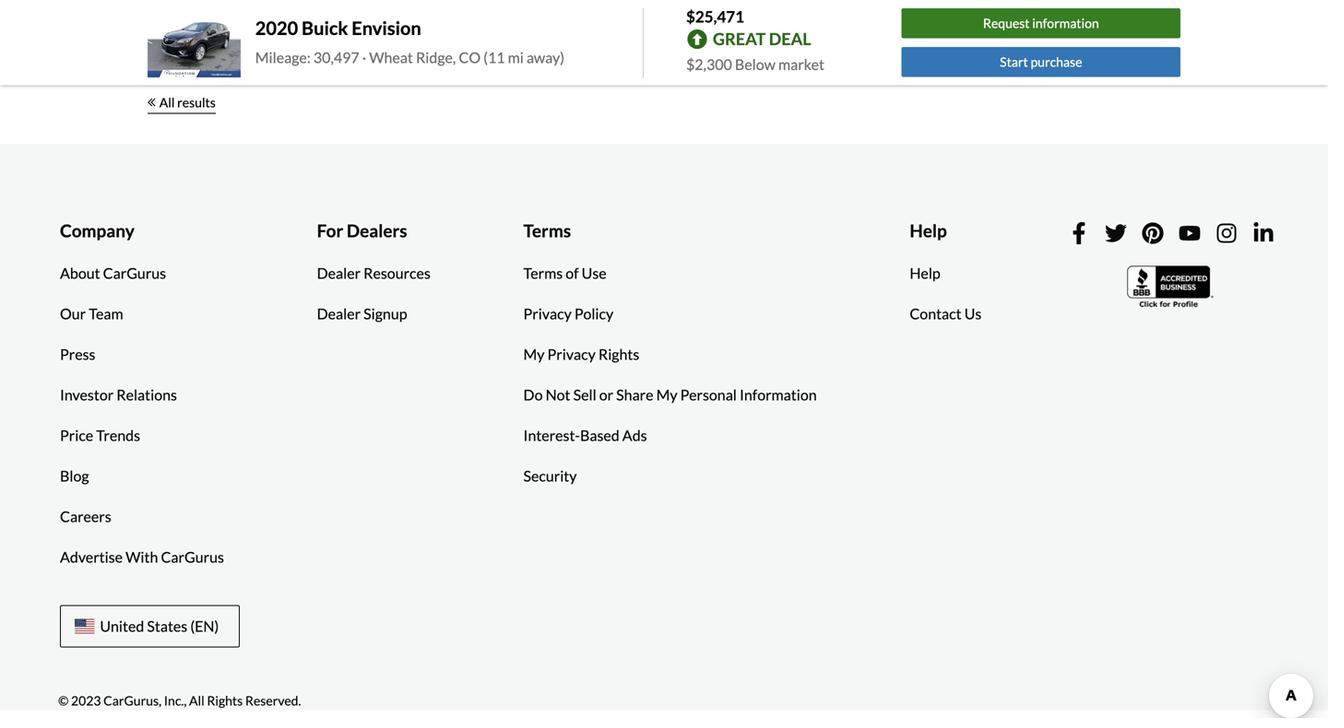Task type: vqa. For each thing, say whether or not it's contained in the screenshot.
THE ©
yes



Task type: describe. For each thing, give the bounding box(es) containing it.
0 horizontal spatial of
[[446, 14, 456, 28]]

such
[[695, 49, 717, 63]]

information
[[740, 386, 817, 404]]

dealer for dealer resources
[[317, 264, 361, 282]]

away)
[[527, 48, 565, 66]]

deal
[[769, 29, 812, 49]]

$2,300
[[687, 55, 733, 73]]

investor relations link
[[46, 375, 191, 416]]

interest-based ads
[[524, 427, 647, 445]]

terms up privacy policy
[[524, 264, 563, 282]]

our
[[60, 305, 86, 323]]

the for by
[[314, 49, 330, 63]]

terms of use
[[524, 264, 607, 282]]

help link
[[896, 253, 955, 294]]

dealer resources
[[317, 264, 431, 282]]

investor relations
[[60, 386, 177, 404]]

0 vertical spatial rights
[[599, 346, 640, 364]]

security
[[524, 468, 577, 486]]

2 horizontal spatial the
[[619, 49, 636, 63]]

sell
[[574, 386, 597, 404]]

careers
[[60, 508, 111, 526]]

0 horizontal spatial use
[[458, 14, 477, 28]]

personal
[[681, 386, 737, 404]]

2020
[[255, 17, 298, 39]]

1 is from the left
[[245, 49, 252, 63]]

not
[[526, 49, 543, 63]]

about cargurus link
[[46, 253, 180, 294]]

do not sell or share my personal information link
[[510, 375, 831, 416]]

seller
[[332, 49, 359, 63]]

great deal
[[713, 29, 812, 49]]

contact us link
[[896, 294, 996, 335]]

or inside vehicle information is provided by the seller or other third parties; cargurus is not responsible for the accuracy of such information.
[[361, 49, 371, 63]]

advertise with cargurus link
[[46, 538, 238, 578]]

terms of use link
[[510, 253, 621, 294]]

start purchase
[[1001, 54, 1083, 70]]

inc.,
[[164, 693, 187, 709]]

request information button
[[902, 9, 1181, 39]]

30,497
[[314, 48, 360, 66]]

our team
[[60, 305, 123, 323]]

start purchase button
[[902, 47, 1181, 77]]

0 horizontal spatial all
[[159, 95, 175, 110]]

the for and
[[347, 14, 363, 28]]

ads
[[623, 427, 647, 445]]

interest-
[[524, 427, 580, 445]]

(en)
[[190, 618, 219, 636]]

conditions
[[272, 14, 325, 28]]

information for request
[[1033, 15, 1100, 31]]

vehicle information is provided by the seller or other third parties; cargurus is not responsible for the accuracy of such information.
[[148, 49, 717, 79]]

for
[[317, 220, 344, 241]]

security link
[[510, 456, 591, 497]]

chevron double left image
[[148, 98, 156, 107]]

$25,471
[[687, 7, 745, 26]]

advertise
[[60, 549, 123, 567]]

not
[[546, 386, 571, 404]]

accuracy
[[638, 49, 680, 63]]

information for vehicle
[[185, 49, 243, 63]]

·
[[362, 48, 367, 66]]

request information
[[984, 15, 1100, 31]]

contact
[[910, 305, 962, 323]]

0 horizontal spatial my
[[524, 346, 545, 364]]

2 and from the left
[[327, 14, 345, 28]]

ridge,
[[416, 48, 456, 66]]

other
[[373, 49, 400, 63]]

1 help from the top
[[910, 220, 948, 241]]

advertise with cargurus
[[60, 549, 224, 567]]

1 horizontal spatial use
[[582, 264, 607, 282]]

2020 buick envision mileage: 30,497 · wheat ridge, co (11 mi away)
[[255, 17, 565, 66]]

responsible
[[545, 49, 601, 63]]

co
[[459, 48, 481, 66]]

for dealers
[[317, 220, 408, 241]]

market
[[779, 55, 825, 73]]

1 horizontal spatial of
[[566, 264, 579, 282]]

reserved.
[[245, 693, 301, 709]]

below
[[735, 55, 776, 73]]

price
[[60, 427, 93, 445]]

careers link
[[46, 497, 125, 538]]

dealer resources link
[[303, 253, 445, 294]]

mileage:
[[255, 48, 311, 66]]

united states (en)
[[100, 618, 219, 636]]

of inside vehicle information is provided by the seller or other third parties; cargurus is not responsible for the accuracy of such information.
[[683, 49, 693, 63]]

2020 buick envision image
[[148, 8, 241, 78]]

cargurus,
[[104, 693, 162, 709]]

information.
[[148, 66, 207, 79]]

press link
[[46, 335, 109, 375]]

parties;
[[428, 49, 465, 63]]

click for the bbb business review of this auto listing service in cambridge ma image
[[1128, 264, 1216, 310]]



Task type: locate. For each thing, give the bounding box(es) containing it.
privacy down "privacy policy" link
[[548, 346, 596, 364]]

or right sell on the left of the page
[[600, 386, 614, 404]]

© 2023 cargurus, inc., all rights reserved.
[[58, 693, 301, 709]]

terms up ridge,
[[415, 14, 444, 28]]

0 vertical spatial or
[[361, 49, 371, 63]]

0 horizontal spatial rights
[[207, 693, 243, 709]]

1 vertical spatial dealer
[[317, 305, 361, 323]]

0 horizontal spatial is
[[245, 49, 252, 63]]

is left not
[[516, 49, 524, 63]]

1 horizontal spatial all
[[189, 693, 205, 709]]

use up policy
[[582, 264, 607, 282]]

buick
[[302, 17, 348, 39]]

1 horizontal spatial is
[[516, 49, 524, 63]]

cargurus terms of use link
[[365, 14, 477, 28]]

united
[[100, 618, 144, 636]]

of
[[446, 14, 456, 28], [683, 49, 693, 63], [566, 264, 579, 282]]

1 horizontal spatial the
[[347, 14, 363, 28]]

by
[[300, 49, 312, 63]]

or
[[361, 49, 371, 63], [600, 386, 614, 404]]

cargurus
[[365, 14, 413, 28], [467, 49, 514, 63], [103, 264, 166, 282], [161, 549, 224, 567]]

help up 'help' link
[[910, 220, 948, 241]]

of up 'parties;'
[[446, 14, 456, 28]]

dealer left signup
[[317, 305, 361, 323]]

and up 30,497
[[327, 14, 345, 28]]

rights left "reserved."
[[207, 693, 243, 709]]

interest-based ads link
[[510, 416, 661, 456]]

2 horizontal spatial of
[[683, 49, 693, 63]]

my right the share
[[657, 386, 678, 404]]

terms left 2020
[[220, 14, 249, 28]]

investor
[[60, 386, 114, 404]]

1 vertical spatial information
[[185, 49, 243, 63]]

information inside vehicle information is provided by the seller or other third parties; cargurus is not responsible for the accuracy of such information.
[[185, 49, 243, 63]]

2 dealer from the top
[[317, 305, 361, 323]]

the up seller
[[347, 14, 363, 28]]

information
[[1033, 15, 1100, 31], [185, 49, 243, 63]]

2 help from the top
[[910, 264, 941, 282]]

1 horizontal spatial my
[[657, 386, 678, 404]]

dealer for dealer signup
[[317, 305, 361, 323]]

cargurus inside 'advertise with cargurus' link
[[161, 549, 224, 567]]

purchase
[[1031, 54, 1083, 70]]

terms
[[220, 14, 249, 28], [415, 14, 444, 28], [524, 220, 571, 241], [524, 264, 563, 282]]

is
[[245, 49, 252, 63], [516, 49, 524, 63]]

privacy down terms of use link
[[524, 305, 572, 323]]

$2,300 below market
[[687, 55, 825, 73]]

cargurus up team
[[103, 264, 166, 282]]

envision
[[352, 17, 422, 39]]

(11
[[484, 48, 505, 66]]

great
[[713, 29, 766, 49]]

1 vertical spatial or
[[600, 386, 614, 404]]

autocheck
[[163, 14, 218, 28]]

press
[[60, 346, 96, 364]]

us
[[965, 305, 982, 323]]

0 vertical spatial of
[[446, 14, 456, 28]]

1 horizontal spatial rights
[[599, 346, 640, 364]]

cargurus right with
[[161, 549, 224, 567]]

states
[[147, 618, 188, 636]]

1 vertical spatial privacy
[[548, 346, 596, 364]]

our team link
[[46, 294, 137, 335]]

my up do
[[524, 346, 545, 364]]

blog link
[[46, 456, 103, 497]]

1 and from the left
[[252, 14, 270, 28]]

all right inc.,
[[189, 693, 205, 709]]

provided
[[255, 49, 298, 63]]

0 horizontal spatial the
[[314, 49, 330, 63]]

1 vertical spatial use
[[582, 264, 607, 282]]

policy
[[575, 305, 614, 323]]

cargurus up other
[[365, 14, 413, 28]]

of up privacy policy
[[566, 264, 579, 282]]

1 vertical spatial of
[[683, 49, 693, 63]]

1 vertical spatial my
[[657, 386, 678, 404]]

information up information.
[[185, 49, 243, 63]]

help inside 'help' link
[[910, 264, 941, 282]]

information up purchase
[[1033, 15, 1100, 31]]

2023
[[71, 693, 101, 709]]

1 vertical spatial help
[[910, 264, 941, 282]]

dealer signup link
[[303, 294, 421, 335]]

cargurus left not
[[467, 49, 514, 63]]

resources
[[364, 264, 431, 282]]

results
[[177, 95, 216, 110]]

request
[[984, 15, 1030, 31]]

cargurus inside vehicle information is provided by the seller or other third parties; cargurus is not responsible for the accuracy of such information.
[[467, 49, 514, 63]]

cargurus inside about cargurus link
[[103, 264, 166, 282]]

contact us
[[910, 305, 982, 323]]

0 vertical spatial information
[[1033, 15, 1100, 31]]

my
[[524, 346, 545, 364], [657, 386, 678, 404]]

about
[[60, 264, 100, 282]]

0 vertical spatial use
[[458, 14, 477, 28]]

blog
[[60, 468, 89, 486]]

about cargurus
[[60, 264, 166, 282]]

based
[[580, 427, 620, 445]]

help up contact
[[910, 264, 941, 282]]

1 vertical spatial all
[[189, 693, 205, 709]]

mi
[[508, 48, 524, 66]]

share
[[617, 386, 654, 404]]

do not sell or share my personal information
[[524, 386, 817, 404]]

0 vertical spatial all
[[159, 95, 175, 110]]

privacy
[[524, 305, 572, 323], [548, 346, 596, 364]]

1 horizontal spatial or
[[600, 386, 614, 404]]

1 horizontal spatial information
[[1033, 15, 1100, 31]]

the right the by on the top left of the page
[[314, 49, 330, 63]]

for
[[603, 49, 617, 63]]

autocheck terms and conditions and the cargurus terms of use
[[163, 14, 477, 28]]

dealer signup
[[317, 305, 408, 323]]

©
[[58, 693, 69, 709]]

privacy policy
[[524, 305, 614, 323]]

0 vertical spatial my
[[524, 346, 545, 364]]

all right chevron double left icon
[[159, 95, 175, 110]]

vehicle
[[148, 49, 183, 63]]

third
[[402, 49, 426, 63]]

or right seller
[[361, 49, 371, 63]]

rights up the share
[[599, 346, 640, 364]]

and left conditions
[[252, 14, 270, 28]]

information inside "button"
[[1033, 15, 1100, 31]]

price trends link
[[46, 416, 154, 456]]

0 horizontal spatial and
[[252, 14, 270, 28]]

0 horizontal spatial or
[[361, 49, 371, 63]]

0 vertical spatial help
[[910, 220, 948, 241]]

all results link
[[148, 83, 216, 124]]

price trends
[[60, 427, 140, 445]]

1 dealer from the top
[[317, 264, 361, 282]]

of left such
[[683, 49, 693, 63]]

0 vertical spatial dealer
[[317, 264, 361, 282]]

trends
[[96, 427, 140, 445]]

dealer
[[317, 264, 361, 282], [317, 305, 361, 323]]

use up co
[[458, 14, 477, 28]]

terms up the terms of use
[[524, 220, 571, 241]]

wheat
[[369, 48, 413, 66]]

all
[[159, 95, 175, 110], [189, 693, 205, 709]]

2 is from the left
[[516, 49, 524, 63]]

relations
[[117, 386, 177, 404]]

dealers
[[347, 220, 408, 241]]

1 vertical spatial rights
[[207, 693, 243, 709]]

rights
[[599, 346, 640, 364], [207, 693, 243, 709]]

signup
[[364, 305, 408, 323]]

1 horizontal spatial and
[[327, 14, 345, 28]]

is left provided
[[245, 49, 252, 63]]

dealer down for
[[317, 264, 361, 282]]

us image
[[75, 620, 94, 635]]

privacy policy link
[[510, 294, 628, 335]]

my privacy rights
[[524, 346, 640, 364]]

0 horizontal spatial information
[[185, 49, 243, 63]]

0 vertical spatial privacy
[[524, 305, 572, 323]]

the right for
[[619, 49, 636, 63]]

my privacy rights link
[[510, 335, 654, 375]]

2 vertical spatial of
[[566, 264, 579, 282]]

start
[[1001, 54, 1029, 70]]



